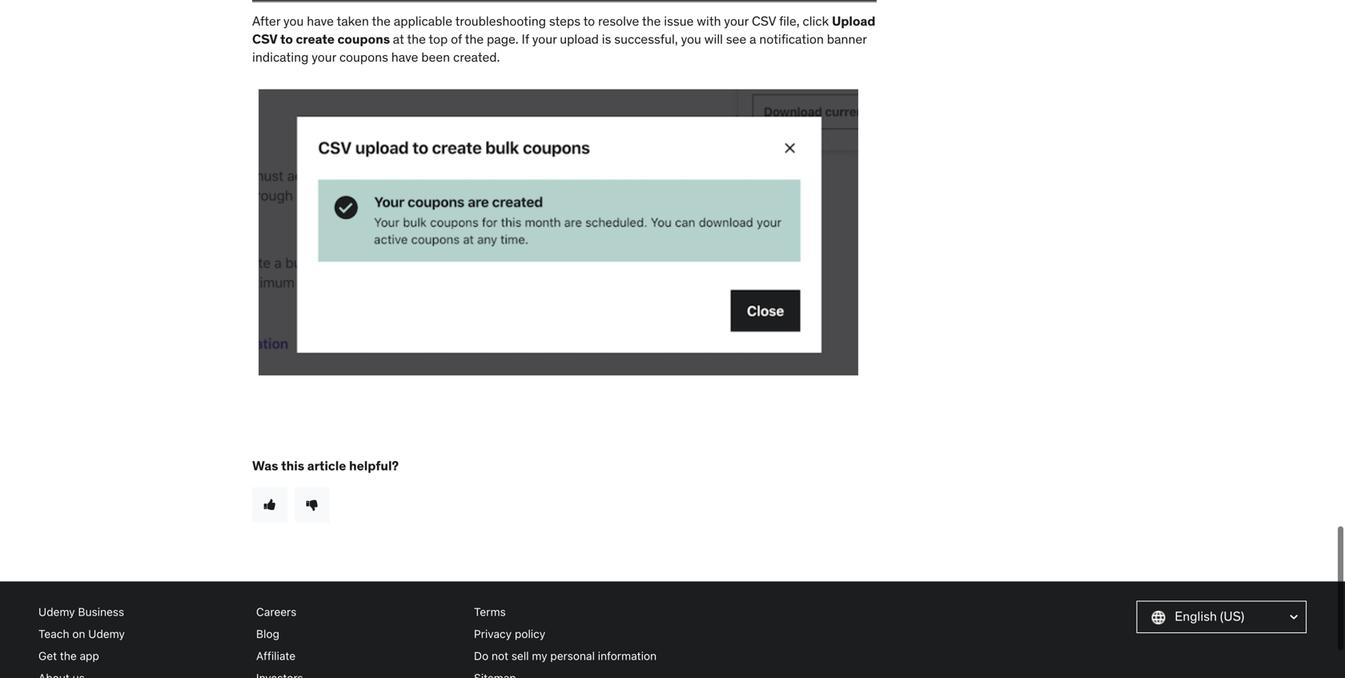 Task type: describe. For each thing, give the bounding box(es) containing it.
is
[[602, 31, 612, 47]]

a
[[750, 31, 757, 47]]

notification
[[760, 31, 824, 47]]

0 horizontal spatial your
[[312, 49, 336, 65]]

information
[[598, 650, 657, 663]]

teach on udemy
[[38, 628, 125, 641]]

after
[[252, 13, 281, 29]]

article
[[307, 458, 346, 474]]

indicating
[[252, 49, 309, 65]]

teach
[[38, 628, 69, 641]]

was this article helpful?
[[252, 458, 399, 474]]

top
[[429, 31, 448, 47]]

this
[[281, 458, 305, 474]]

0 vertical spatial csv
[[752, 13, 776, 29]]

coupons inside at the top of the page. if your upload is successful, you will see a notification banner indicating your coupons have been created.
[[340, 49, 388, 65]]

coupons inside upload csv to create coupons
[[338, 31, 390, 47]]

create
[[296, 31, 335, 47]]

privacy
[[474, 628, 512, 641]]

the right at
[[407, 31, 426, 47]]

personal
[[551, 650, 595, 663]]

on
[[72, 628, 85, 641]]

applicable
[[394, 13, 453, 29]]

successful,
[[615, 31, 678, 47]]

affiliate
[[256, 650, 296, 663]]

see
[[726, 31, 747, 47]]

privacy policy link
[[474, 623, 679, 645]]

the right 'of'
[[465, 31, 484, 47]]

upload
[[832, 13, 876, 29]]

troubleshooting
[[455, 13, 546, 29]]

the up "successful," at top
[[642, 13, 661, 29]]

app
[[80, 650, 99, 663]]

csv inside upload csv to create coupons
[[252, 31, 278, 47]]

to inside upload csv to create coupons
[[280, 31, 293, 47]]

1 horizontal spatial your
[[532, 31, 557, 47]]

banner
[[827, 31, 867, 47]]



Task type: locate. For each thing, give the bounding box(es) containing it.
privacy policy
[[474, 628, 546, 641]]

0 vertical spatial your
[[725, 13, 749, 29]]

teach on udemy link
[[38, 623, 244, 645]]

2 vertical spatial your
[[312, 49, 336, 65]]

udemy up teach
[[38, 605, 75, 619]]

after you have taken the applicable troubleshooting steps to resolve the issue with your csv file, click
[[252, 13, 832, 29]]

0 horizontal spatial you
[[284, 13, 304, 29]]

terms link
[[474, 601, 679, 623]]

None radio
[[252, 487, 288, 523]]

the
[[372, 13, 391, 29], [642, 13, 661, 29], [407, 31, 426, 47], [465, 31, 484, 47], [60, 650, 77, 663]]

coupons
[[338, 31, 390, 47], [340, 49, 388, 65]]

get the app
[[38, 650, 99, 663]]

have up create
[[307, 13, 334, 29]]

1 vertical spatial csv
[[252, 31, 278, 47]]

file,
[[780, 13, 800, 29]]

2 horizontal spatial your
[[725, 13, 749, 29]]

steps
[[549, 13, 581, 29]]

0 vertical spatial udemy
[[38, 605, 75, 619]]

terms
[[474, 605, 506, 619]]

blog link
[[256, 623, 461, 645]]

0 vertical spatial coupons
[[338, 31, 390, 47]]

csv up a
[[752, 13, 776, 29]]

the right taken
[[372, 13, 391, 29]]

csv down after
[[252, 31, 278, 47]]

1 vertical spatial udemy
[[88, 628, 125, 641]]

your down after you have taken the applicable troubleshooting steps to resolve the issue with your csv file, click
[[532, 31, 557, 47]]

do not sell my personal information link
[[474, 645, 679, 667]]

sell
[[512, 650, 529, 663]]

created.
[[453, 49, 500, 65]]

careers
[[256, 605, 297, 619]]

1 horizontal spatial to
[[584, 13, 595, 29]]

1 vertical spatial have
[[392, 49, 419, 65]]

0 horizontal spatial have
[[307, 13, 334, 29]]

my
[[532, 650, 548, 663]]

english (us) link
[[1137, 601, 1307, 634]]

with
[[697, 13, 721, 29]]

option group
[[252, 487, 877, 523]]

udemy
[[38, 605, 75, 619], [88, 628, 125, 641]]

helpful?
[[349, 458, 399, 474]]

if
[[522, 31, 529, 47]]

at
[[393, 31, 404, 47]]

to
[[584, 13, 595, 29], [280, 31, 293, 47]]

your up see
[[725, 13, 749, 29]]

page.
[[487, 31, 519, 47]]

at the top of the page. if your upload is successful, you will see a notification banner indicating your coupons have been created.
[[252, 31, 867, 65]]

get the app link
[[38, 645, 244, 667]]

been
[[422, 49, 450, 65]]

csv_bulk_upload_successful.png image
[[259, 89, 859, 376]]

upload
[[560, 31, 599, 47]]

do not sell my personal information
[[474, 650, 657, 663]]

click
[[803, 13, 829, 29]]

will
[[705, 31, 723, 47]]

1 vertical spatial you
[[681, 31, 702, 47]]

1 vertical spatial to
[[280, 31, 293, 47]]

the right get
[[60, 650, 77, 663]]

you
[[284, 13, 304, 29], [681, 31, 702, 47]]

(us)
[[1221, 608, 1245, 625]]

your down create
[[312, 49, 336, 65]]

upload csv to create coupons
[[252, 13, 876, 47]]

0 horizontal spatial udemy
[[38, 605, 75, 619]]

1 vertical spatial your
[[532, 31, 557, 47]]

careers link
[[256, 601, 461, 623]]

you down issue on the top of the page
[[681, 31, 702, 47]]

1 vertical spatial coupons
[[340, 49, 388, 65]]

get
[[38, 650, 57, 663]]

0 horizontal spatial csv
[[252, 31, 278, 47]]

you right after
[[284, 13, 304, 29]]

udemy business link
[[38, 601, 244, 623]]

to up indicating
[[280, 31, 293, 47]]

have down at
[[392, 49, 419, 65]]

1 horizontal spatial udemy
[[88, 628, 125, 641]]

None radio
[[295, 487, 330, 523]]

have
[[307, 13, 334, 29], [392, 49, 419, 65]]

was
[[252, 458, 278, 474]]

not
[[492, 650, 509, 663]]

your
[[725, 13, 749, 29], [532, 31, 557, 47], [312, 49, 336, 65]]

issue
[[664, 13, 694, 29]]

blog
[[256, 628, 280, 641]]

taken
[[337, 13, 369, 29]]

english (us)
[[1175, 608, 1245, 625]]

to up the upload
[[584, 13, 595, 29]]

0 vertical spatial have
[[307, 13, 334, 29]]

you inside at the top of the page. if your upload is successful, you will see a notification banner indicating your coupons have been created.
[[681, 31, 702, 47]]

udemy down "business"
[[88, 628, 125, 641]]

1 horizontal spatial you
[[681, 31, 702, 47]]

affiliate link
[[256, 645, 461, 667]]

of
[[451, 31, 462, 47]]

0 vertical spatial you
[[284, 13, 304, 29]]

do
[[474, 650, 489, 663]]

resolve
[[598, 13, 640, 29]]

have inside at the top of the page. if your upload is successful, you will see a notification banner indicating your coupons have been created.
[[392, 49, 419, 65]]

udemy business
[[38, 605, 124, 619]]

policy
[[515, 628, 546, 641]]

1 horizontal spatial have
[[392, 49, 419, 65]]

csv
[[752, 13, 776, 29], [252, 31, 278, 47]]

english
[[1175, 608, 1218, 625]]

0 vertical spatial to
[[584, 13, 595, 29]]

0 horizontal spatial to
[[280, 31, 293, 47]]

business
[[78, 605, 124, 619]]

1 horizontal spatial csv
[[752, 13, 776, 29]]



Task type: vqa. For each thing, say whether or not it's contained in the screenshot.
what
no



